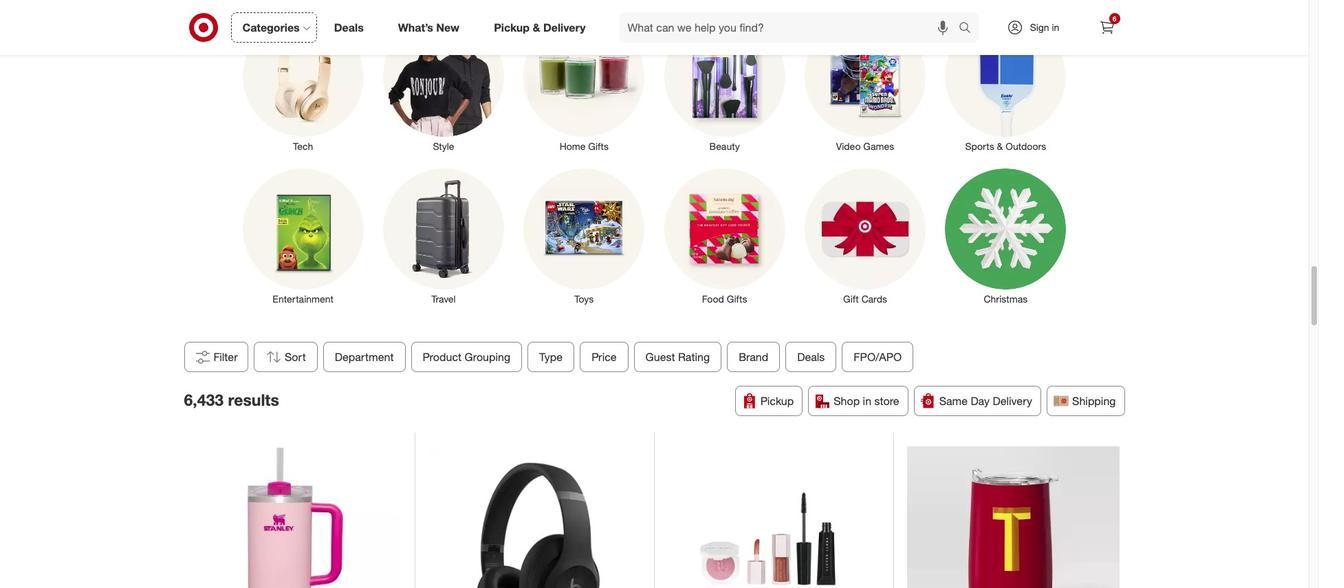 Task type: locate. For each thing, give the bounding box(es) containing it.
& inside sports & outdoors link
[[997, 140, 1003, 152]]

pickup right the new
[[494, 20, 530, 34]]

guest
[[645, 350, 675, 364]]

delivery for same day delivery
[[993, 394, 1032, 408]]

home gifts
[[560, 140, 609, 152]]

in for sign
[[1052, 21, 1059, 33]]

1 horizontal spatial &
[[997, 140, 1003, 152]]

1 vertical spatial deals
[[797, 350, 825, 364]]

food gifts link
[[654, 166, 795, 306]]

in right sign
[[1052, 21, 1059, 33]]

price
[[591, 350, 616, 364]]

guest rating
[[645, 350, 710, 364]]

deals for "deals" button
[[797, 350, 825, 364]]

sort button
[[254, 342, 317, 372]]

games
[[863, 140, 894, 152]]

brand
[[739, 350, 768, 364]]

0 vertical spatial deals
[[334, 20, 364, 34]]

pickup down "brand" button
[[761, 394, 794, 408]]

in left store
[[863, 394, 872, 408]]

1 vertical spatial delivery
[[993, 394, 1032, 408]]

search button
[[952, 12, 985, 45]]

sign in link
[[995, 12, 1081, 43]]

0 horizontal spatial in
[[863, 394, 872, 408]]

fenty snackz by fenty beauty by rihanna fam faves eye, lip & highlighter set - 3.542oz/3pc - ulta beauty image
[[668, 446, 880, 588], [668, 446, 880, 588]]

in inside button
[[863, 394, 872, 408]]

gifts
[[588, 140, 609, 152], [727, 293, 747, 305]]

deals right "brand" button
[[797, 350, 825, 364]]

6
[[1113, 14, 1117, 23]]

What can we help you find? suggestions appear below search field
[[619, 12, 962, 43]]

&
[[533, 20, 540, 34], [997, 140, 1003, 152]]

day
[[971, 394, 990, 408]]

gifts right home
[[588, 140, 609, 152]]

in
[[1052, 21, 1059, 33], [863, 394, 872, 408]]

beats studio pro bluetooth wireless headphones image
[[429, 446, 640, 588], [429, 446, 640, 588]]

1 horizontal spatial gifts
[[727, 293, 747, 305]]

deals
[[334, 20, 364, 34], [797, 350, 825, 364]]

gifts inside "link"
[[588, 140, 609, 152]]

sign
[[1030, 21, 1049, 33]]

entertainment
[[273, 293, 334, 305]]

0 vertical spatial delivery
[[543, 20, 586, 34]]

0 horizontal spatial delivery
[[543, 20, 586, 34]]

cards
[[862, 293, 887, 305]]

1 horizontal spatial deals
[[797, 350, 825, 364]]

pickup
[[494, 20, 530, 34], [761, 394, 794, 408]]

1 horizontal spatial in
[[1052, 21, 1059, 33]]

deals for deals link
[[334, 20, 364, 34]]

1 vertical spatial gifts
[[727, 293, 747, 305]]

sign in
[[1030, 21, 1059, 33]]

1 horizontal spatial pickup
[[761, 394, 794, 408]]

& for pickup
[[533, 20, 540, 34]]

department button
[[323, 342, 405, 372]]

pickup for pickup
[[761, 394, 794, 408]]

what's new link
[[386, 12, 477, 43]]

deals button
[[785, 342, 836, 372]]

pickup inside button
[[761, 394, 794, 408]]

& inside pickup & delivery link
[[533, 20, 540, 34]]

stanley 40 oz stainless steel h2.0 flowstate quencher tumbler image
[[189, 446, 401, 588], [189, 446, 401, 588]]

0 horizontal spatial pickup
[[494, 20, 530, 34]]

product grouping button
[[411, 342, 522, 372]]

type button
[[527, 342, 574, 372]]

brand button
[[727, 342, 780, 372]]

video
[[836, 140, 861, 152]]

video games link
[[795, 13, 936, 153]]

1 vertical spatial in
[[863, 394, 872, 408]]

0 vertical spatial &
[[533, 20, 540, 34]]

deals inside deals link
[[334, 20, 364, 34]]

0 horizontal spatial gifts
[[588, 140, 609, 152]]

1 horizontal spatial delivery
[[993, 394, 1032, 408]]

0 horizontal spatial deals
[[334, 20, 364, 34]]

shop in store button
[[808, 386, 908, 416]]

11.4oz stainless steel double wall non-vacuum wine tumbler with slide lid image
[[907, 446, 1120, 588], [907, 446, 1120, 588]]

in for shop
[[863, 394, 872, 408]]

what's
[[398, 20, 433, 34]]

1 vertical spatial pickup
[[761, 394, 794, 408]]

product grouping
[[422, 350, 510, 364]]

guest rating button
[[634, 342, 721, 372]]

deals inside "deals" button
[[797, 350, 825, 364]]

delivery
[[543, 20, 586, 34], [993, 394, 1032, 408]]

0 horizontal spatial &
[[533, 20, 540, 34]]

0 vertical spatial in
[[1052, 21, 1059, 33]]

deals left what's
[[334, 20, 364, 34]]

home
[[560, 140, 586, 152]]

delivery inside button
[[993, 394, 1032, 408]]

gifts right food
[[727, 293, 747, 305]]

price button
[[580, 342, 628, 372]]

deals link
[[322, 12, 381, 43]]

1 vertical spatial &
[[997, 140, 1003, 152]]

0 vertical spatial pickup
[[494, 20, 530, 34]]

filter button
[[184, 342, 248, 372]]

sports & outdoors link
[[936, 13, 1076, 153]]

shop
[[834, 394, 860, 408]]

0 vertical spatial gifts
[[588, 140, 609, 152]]



Task type: vqa. For each thing, say whether or not it's contained in the screenshot.
WHAT'S NEW link
yes



Task type: describe. For each thing, give the bounding box(es) containing it.
food
[[702, 293, 724, 305]]

style link
[[373, 13, 514, 153]]

filter
[[214, 350, 238, 364]]

tech
[[293, 140, 313, 152]]

same
[[939, 394, 968, 408]]

gifts for food gifts
[[727, 293, 747, 305]]

6,433 results
[[184, 390, 279, 409]]

home gifts link
[[514, 13, 654, 153]]

beauty link
[[654, 13, 795, 153]]

fpo/apo
[[854, 350, 902, 364]]

beauty
[[710, 140, 740, 152]]

same day delivery button
[[914, 386, 1041, 416]]

grouping
[[464, 350, 510, 364]]

entertainment link
[[233, 166, 373, 306]]

tech link
[[233, 13, 373, 153]]

new
[[436, 20, 460, 34]]

rating
[[678, 350, 710, 364]]

christmas link
[[936, 166, 1076, 306]]

pickup & delivery link
[[482, 12, 603, 43]]

gift cards link
[[795, 166, 936, 306]]

outdoors
[[1006, 140, 1046, 152]]

food gifts
[[702, 293, 747, 305]]

pickup & delivery
[[494, 20, 586, 34]]

toys link
[[514, 166, 654, 306]]

product
[[422, 350, 461, 364]]

shipping
[[1072, 394, 1116, 408]]

what's new
[[398, 20, 460, 34]]

categories
[[242, 20, 300, 34]]

results
[[228, 390, 279, 409]]

sports
[[965, 140, 994, 152]]

same day delivery
[[939, 394, 1032, 408]]

sports & outdoors
[[965, 140, 1046, 152]]

& for sports
[[997, 140, 1003, 152]]

6,433
[[184, 390, 224, 409]]

6 link
[[1092, 12, 1122, 43]]

categories link
[[231, 12, 317, 43]]

delivery for pickup & delivery
[[543, 20, 586, 34]]

toys
[[575, 293, 594, 305]]

sort
[[284, 350, 306, 364]]

pickup for pickup & delivery
[[494, 20, 530, 34]]

gift
[[843, 293, 859, 305]]

search
[[952, 22, 985, 35]]

store
[[875, 394, 899, 408]]

video games
[[836, 140, 894, 152]]

shipping button
[[1047, 386, 1125, 416]]

travel link
[[373, 166, 514, 306]]

gifts for home gifts
[[588, 140, 609, 152]]

fpo/apo button
[[842, 342, 913, 372]]

travel
[[432, 293, 456, 305]]

pickup button
[[735, 386, 803, 416]]

christmas
[[984, 293, 1028, 305]]

department
[[335, 350, 394, 364]]

type
[[539, 350, 562, 364]]

style
[[433, 140, 454, 152]]

shop in store
[[834, 394, 899, 408]]

gift cards
[[843, 293, 887, 305]]



